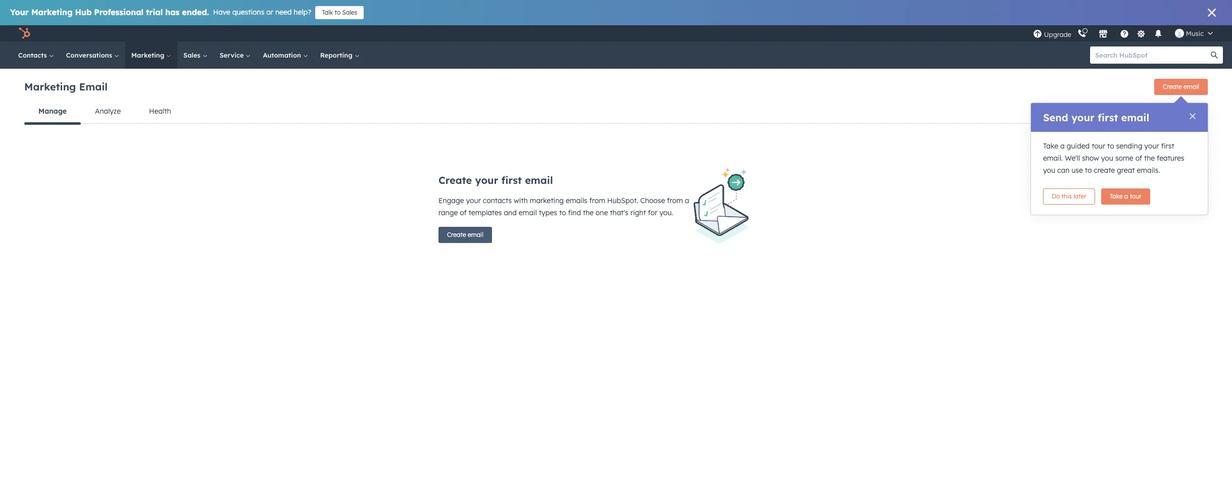 Task type: describe. For each thing, give the bounding box(es) containing it.
email
[[79, 80, 108, 93]]

manage button
[[24, 99, 81, 125]]

tour inside take a guided tour to sending your first email. we'll show you some of the features you can use to create great emails.
[[1092, 142, 1106, 151]]

have
[[213, 8, 230, 17]]

use
[[1072, 166, 1084, 175]]

greg robinson image
[[1176, 29, 1185, 38]]

take a tour
[[1110, 193, 1142, 200]]

Search HubSpot search field
[[1091, 47, 1215, 64]]

upgrade image
[[1034, 30, 1043, 39]]

your inside take a guided tour to sending your first email. we'll show you some of the features you can use to create great emails.
[[1145, 142, 1160, 151]]

health
[[149, 107, 171, 116]]

notifications image
[[1154, 30, 1163, 39]]

show
[[1083, 154, 1100, 163]]

your for send your first email
[[1072, 111, 1095, 124]]

1 from from the left
[[590, 196, 606, 205]]

engage your contacts with marketing emails from hubspot. choose from a range of templates and email types to find the one that's right for you.
[[439, 196, 690, 217]]

later
[[1074, 193, 1087, 200]]

tour inside button
[[1130, 193, 1142, 200]]

send
[[1044, 111, 1069, 124]]

of inside take a guided tour to sending your first email. we'll show you some of the features you can use to create great emails.
[[1136, 154, 1143, 163]]

create for create email button to the left
[[447, 231, 466, 239]]

to inside engage your contacts with marketing emails from hubspot. choose from a range of templates and email types to find the one that's right for you.
[[559, 208, 566, 217]]

guided
[[1067, 142, 1090, 151]]

your for engage your contacts with marketing emails from hubspot. choose from a range of templates and email types to find the one that's right for you.
[[466, 196, 481, 205]]

take for take a tour
[[1110, 193, 1123, 200]]

email up marketing
[[525, 174, 553, 187]]

contacts
[[483, 196, 512, 205]]

first inside take a guided tour to sending your first email. we'll show you some of the features you can use to create great emails.
[[1162, 142, 1175, 151]]

has
[[165, 7, 180, 17]]

search button
[[1206, 47, 1224, 64]]

settings link
[[1136, 28, 1148, 39]]

one
[[596, 208, 608, 217]]

need
[[275, 8, 292, 17]]

create
[[1094, 166, 1116, 175]]

take a guided tour to sending your first email. we'll show you some of the features you can use to create great emails.
[[1044, 142, 1185, 175]]

help?
[[294, 8, 311, 17]]

templates
[[469, 208, 502, 217]]

automation
[[263, 51, 303, 59]]

email up the sending at the right top
[[1122, 111, 1150, 124]]

professional
[[94, 7, 144, 17]]

search image
[[1212, 52, 1219, 59]]

first for send your first email
[[1098, 111, 1119, 124]]

sales link
[[177, 41, 214, 69]]

contacts link
[[12, 41, 60, 69]]

that's
[[610, 208, 629, 217]]

or
[[267, 8, 273, 17]]

calling icon image
[[1078, 29, 1087, 38]]

do
[[1052, 193, 1061, 200]]

sales inside button
[[342, 9, 358, 16]]

do this later button
[[1044, 189, 1096, 205]]

contacts
[[18, 51, 49, 59]]

your
[[10, 7, 29, 17]]

create email button inside marketing email banner
[[1155, 79, 1209, 95]]

to inside button
[[335, 9, 341, 16]]

analyze button
[[81, 99, 135, 123]]

create your first email
[[439, 174, 553, 187]]

choose
[[641, 196, 665, 205]]

this
[[1062, 193, 1072, 200]]

health button
[[135, 99, 185, 123]]

marketplaces image
[[1099, 30, 1108, 39]]

email inside banner
[[1184, 83, 1200, 90]]

questions
[[232, 8, 265, 17]]

reporting
[[320, 51, 355, 59]]

service link
[[214, 41, 257, 69]]

first for create your first email
[[502, 174, 522, 187]]

the inside engage your contacts with marketing emails from hubspot. choose from a range of templates and email types to find the one that's right for you.
[[583, 208, 594, 217]]

reporting link
[[314, 41, 366, 69]]

of inside engage your contacts with marketing emails from hubspot. choose from a range of templates and email types to find the one that's right for you.
[[460, 208, 467, 217]]

conversations
[[66, 51, 114, 59]]

talk to sales button
[[316, 6, 364, 19]]

and
[[504, 208, 517, 217]]

marketing email banner
[[24, 76, 1209, 99]]

take for take a guided tour to sending your first email. we'll show you some of the features you can use to create great emails.
[[1044, 142, 1059, 151]]

talk to sales
[[322, 9, 358, 16]]

manage
[[38, 107, 67, 116]]



Task type: vqa. For each thing, say whether or not it's contained in the screenshot.
Track the customer requests associated with this record.
no



Task type: locate. For each thing, give the bounding box(es) containing it.
trial
[[146, 7, 163, 17]]

0 vertical spatial marketing
[[31, 7, 73, 17]]

the inside take a guided tour to sending your first email. we'll show you some of the features you can use to create great emails.
[[1145, 154, 1156, 163]]

2 vertical spatial first
[[502, 174, 522, 187]]

tour
[[1092, 142, 1106, 151], [1130, 193, 1142, 200]]

marketplaces button
[[1093, 25, 1114, 41]]

music
[[1187, 29, 1204, 37]]

upgrade
[[1045, 30, 1072, 38]]

1 vertical spatial sales
[[184, 51, 203, 59]]

range
[[439, 208, 458, 217]]

ended.
[[182, 7, 209, 17]]

1 vertical spatial create email button
[[439, 227, 492, 243]]

2 vertical spatial create
[[447, 231, 466, 239]]

create email for create email button in marketing email banner
[[1164, 83, 1200, 90]]

help image
[[1120, 30, 1130, 39]]

engage
[[439, 196, 464, 205]]

create email up close icon
[[1164, 83, 1200, 90]]

a down great
[[1125, 193, 1129, 200]]

your up contacts
[[475, 174, 499, 187]]

first up features
[[1162, 142, 1175, 151]]

0 horizontal spatial a
[[685, 196, 690, 205]]

0 horizontal spatial of
[[460, 208, 467, 217]]

the
[[1145, 154, 1156, 163], [583, 208, 594, 217]]

marketing email
[[24, 80, 108, 93]]

send your first email
[[1044, 111, 1150, 124]]

0 vertical spatial of
[[1136, 154, 1143, 163]]

help button
[[1116, 25, 1134, 41]]

create
[[1164, 83, 1183, 90], [439, 174, 472, 187], [447, 231, 466, 239]]

2 from from the left
[[667, 196, 683, 205]]

create email for create email button to the left
[[447, 231, 484, 239]]

1 vertical spatial you
[[1044, 166, 1056, 175]]

create email button down range
[[439, 227, 492, 243]]

1 horizontal spatial you
[[1102, 154, 1114, 163]]

0 vertical spatial tour
[[1092, 142, 1106, 151]]

0 horizontal spatial create email button
[[439, 227, 492, 243]]

1 horizontal spatial take
[[1110, 193, 1123, 200]]

1 vertical spatial tour
[[1130, 193, 1142, 200]]

from up one
[[590, 196, 606, 205]]

email.
[[1044, 154, 1064, 163]]

take inside take a tour button
[[1110, 193, 1123, 200]]

create email inside marketing email banner
[[1164, 83, 1200, 90]]

0 horizontal spatial the
[[583, 208, 594, 217]]

marketing
[[530, 196, 564, 205]]

menu
[[1033, 25, 1221, 41]]

to
[[335, 9, 341, 16], [1108, 142, 1115, 151], [1086, 166, 1092, 175], [559, 208, 566, 217]]

1 horizontal spatial sales
[[342, 9, 358, 16]]

0 vertical spatial sales
[[342, 9, 358, 16]]

first up with
[[502, 174, 522, 187]]

hubspot.
[[608, 196, 639, 205]]

do this later
[[1052, 193, 1087, 200]]

can
[[1058, 166, 1070, 175]]

sales
[[342, 9, 358, 16], [184, 51, 203, 59]]

navigation containing manage
[[24, 99, 1209, 125]]

to left find
[[559, 208, 566, 217]]

1 horizontal spatial first
[[1098, 111, 1119, 124]]

0 horizontal spatial sales
[[184, 51, 203, 59]]

menu containing music
[[1033, 25, 1221, 41]]

1 horizontal spatial tour
[[1130, 193, 1142, 200]]

2 vertical spatial marketing
[[24, 80, 76, 93]]

the left one
[[583, 208, 594, 217]]

your inside engage your contacts with marketing emails from hubspot. choose from a range of templates and email types to find the one that's right for you.
[[466, 196, 481, 205]]

your up templates
[[466, 196, 481, 205]]

a
[[1061, 142, 1065, 151], [1125, 193, 1129, 200], [685, 196, 690, 205]]

from
[[590, 196, 606, 205], [667, 196, 683, 205]]

sales right talk at the left of the page
[[342, 9, 358, 16]]

create for create email button in marketing email banner
[[1164, 83, 1183, 90]]

0 horizontal spatial you
[[1044, 166, 1056, 175]]

a right choose
[[685, 196, 690, 205]]

types
[[539, 208, 557, 217]]

a inside take a guided tour to sending your first email. we'll show you some of the features you can use to create great emails.
[[1061, 142, 1065, 151]]

email up close icon
[[1184, 83, 1200, 90]]

navigation
[[24, 99, 1209, 125]]

we'll
[[1066, 154, 1081, 163]]

your for create your first email
[[475, 174, 499, 187]]

email down templates
[[468, 231, 484, 239]]

of right some
[[1136, 154, 1143, 163]]

0 horizontal spatial create email
[[447, 231, 484, 239]]

create email
[[1164, 83, 1200, 90], [447, 231, 484, 239]]

hubspot link
[[12, 27, 38, 39]]

create down range
[[447, 231, 466, 239]]

marketing for the marketing link
[[131, 51, 166, 59]]

email
[[1184, 83, 1200, 90], [1122, 111, 1150, 124], [525, 174, 553, 187], [519, 208, 537, 217], [468, 231, 484, 239]]

2 horizontal spatial a
[[1125, 193, 1129, 200]]

1 horizontal spatial the
[[1145, 154, 1156, 163]]

music button
[[1170, 25, 1220, 41]]

marketing down the trial
[[131, 51, 166, 59]]

you
[[1102, 154, 1114, 163], [1044, 166, 1056, 175]]

create email button up close icon
[[1155, 79, 1209, 95]]

0 vertical spatial take
[[1044, 142, 1059, 151]]

first
[[1098, 111, 1119, 124], [1162, 142, 1175, 151], [502, 174, 522, 187]]

you up create
[[1102, 154, 1114, 163]]

1 vertical spatial of
[[460, 208, 467, 217]]

0 vertical spatial the
[[1145, 154, 1156, 163]]

of
[[1136, 154, 1143, 163], [460, 208, 467, 217]]

calling icon button
[[1074, 27, 1091, 40]]

a inside engage your contacts with marketing emails from hubspot. choose from a range of templates and email types to find the one that's right for you.
[[685, 196, 690, 205]]

the up emails.
[[1145, 154, 1156, 163]]

take a tour button
[[1102, 189, 1151, 205]]

create inside marketing email banner
[[1164, 83, 1183, 90]]

notifications button
[[1150, 25, 1167, 41]]

take down great
[[1110, 193, 1123, 200]]

marketing for marketing email
[[24, 80, 76, 93]]

service
[[220, 51, 246, 59]]

features
[[1158, 154, 1185, 163]]

marketing inside banner
[[24, 80, 76, 93]]

1 horizontal spatial a
[[1061, 142, 1065, 151]]

a up email.
[[1061, 142, 1065, 151]]

with
[[514, 196, 528, 205]]

1 horizontal spatial create email
[[1164, 83, 1200, 90]]

0 vertical spatial you
[[1102, 154, 1114, 163]]

a for tour
[[1125, 193, 1129, 200]]

you.
[[660, 208, 674, 217]]

your up features
[[1145, 142, 1160, 151]]

0 vertical spatial create email button
[[1155, 79, 1209, 95]]

0 horizontal spatial take
[[1044, 142, 1059, 151]]

1 vertical spatial create
[[439, 174, 472, 187]]

sales left service in the top of the page
[[184, 51, 203, 59]]

1 vertical spatial take
[[1110, 193, 1123, 200]]

create down 'search hubspot' search box
[[1164, 83, 1183, 90]]

to left the sending at the right top
[[1108, 142, 1115, 151]]

a inside button
[[1125, 193, 1129, 200]]

take inside take a guided tour to sending your first email. we'll show you some of the features you can use to create great emails.
[[1044, 142, 1059, 151]]

sending
[[1117, 142, 1143, 151]]

1 vertical spatial the
[[583, 208, 594, 217]]

marketing link
[[125, 41, 177, 69]]

great
[[1118, 166, 1135, 175]]

from up you. at the top of page
[[667, 196, 683, 205]]

0 vertical spatial first
[[1098, 111, 1119, 124]]

take
[[1044, 142, 1059, 151], [1110, 193, 1123, 200]]

1 vertical spatial create email
[[447, 231, 484, 239]]

your marketing hub professional trial has ended. have questions or need help?
[[10, 7, 311, 17]]

marketing
[[31, 7, 73, 17], [131, 51, 166, 59], [24, 80, 76, 93]]

emails.
[[1137, 166, 1161, 175]]

email down with
[[519, 208, 537, 217]]

create email button
[[1155, 79, 1209, 95], [439, 227, 492, 243]]

of right range
[[460, 208, 467, 217]]

automation link
[[257, 41, 314, 69]]

for
[[648, 208, 658, 217]]

close image
[[1190, 113, 1196, 119]]

1 horizontal spatial of
[[1136, 154, 1143, 163]]

close image
[[1209, 9, 1217, 17]]

create email down range
[[447, 231, 484, 239]]

to right talk at the left of the page
[[335, 9, 341, 16]]

first up the sending at the right top
[[1098, 111, 1119, 124]]

1 horizontal spatial create email button
[[1155, 79, 1209, 95]]

marketing up manage at the left of page
[[24, 80, 76, 93]]

a for guided
[[1061, 142, 1065, 151]]

marketing left hub
[[31, 7, 73, 17]]

0 vertical spatial create email
[[1164, 83, 1200, 90]]

analyze
[[95, 107, 121, 116]]

hubspot image
[[18, 27, 30, 39]]

create up 'engage'
[[439, 174, 472, 187]]

take up email.
[[1044, 142, 1059, 151]]

talk
[[322, 9, 333, 16]]

2 horizontal spatial first
[[1162, 142, 1175, 151]]

conversations link
[[60, 41, 125, 69]]

1 vertical spatial marketing
[[131, 51, 166, 59]]

you down email.
[[1044, 166, 1056, 175]]

0 horizontal spatial tour
[[1092, 142, 1106, 151]]

your right send at the top right of the page
[[1072, 111, 1095, 124]]

right
[[631, 208, 646, 217]]

0 horizontal spatial from
[[590, 196, 606, 205]]

to right "use"
[[1086, 166, 1092, 175]]

1 vertical spatial first
[[1162, 142, 1175, 151]]

hub
[[75, 7, 92, 17]]

some
[[1116, 154, 1134, 163]]

1 horizontal spatial from
[[667, 196, 683, 205]]

emails
[[566, 196, 588, 205]]

your
[[1072, 111, 1095, 124], [1145, 142, 1160, 151], [475, 174, 499, 187], [466, 196, 481, 205]]

tour down great
[[1130, 193, 1142, 200]]

settings image
[[1137, 30, 1147, 39]]

0 horizontal spatial first
[[502, 174, 522, 187]]

tour up show
[[1092, 142, 1106, 151]]

email inside engage your contacts with marketing emails from hubspot. choose from a range of templates and email types to find the one that's right for you.
[[519, 208, 537, 217]]

0 vertical spatial create
[[1164, 83, 1183, 90]]

find
[[568, 208, 581, 217]]



